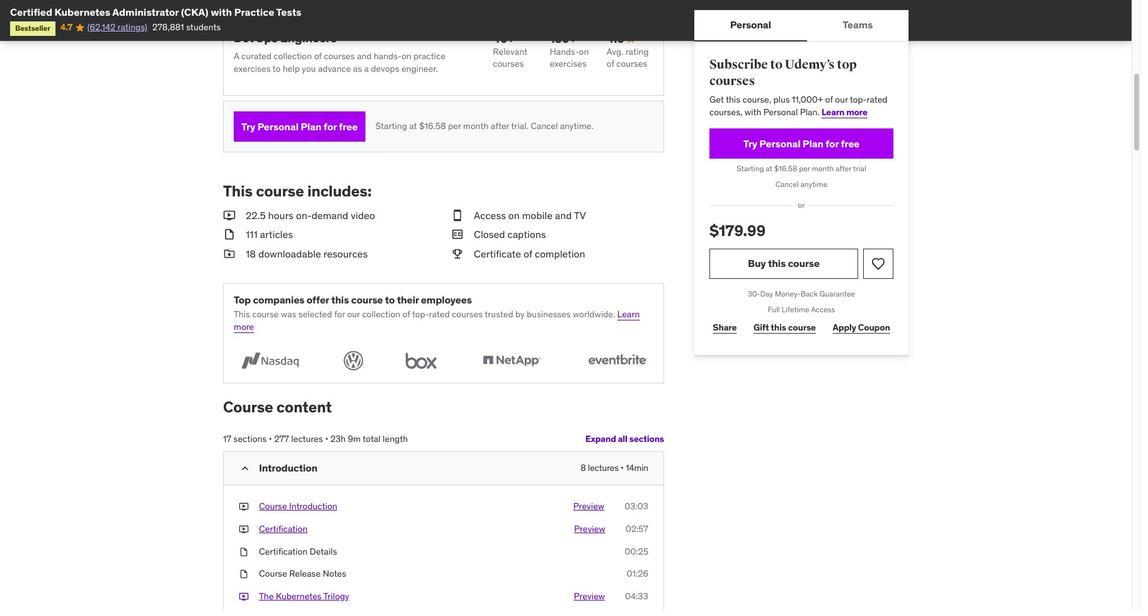 Task type: vqa. For each thing, say whether or not it's contained in the screenshot.
the topmost Carousel ELEMENT
no



Task type: locate. For each thing, give the bounding box(es) containing it.
nasdaq image
[[234, 349, 306, 373]]

03:03
[[625, 501, 649, 513]]

• left 14min
[[621, 463, 624, 474]]

0 horizontal spatial sections
[[234, 433, 267, 445]]

0 horizontal spatial plan
[[301, 120, 322, 133]]

was
[[281, 309, 296, 320]]

30-day money-back guarantee full lifetime access
[[748, 289, 856, 314]]

small image
[[625, 32, 637, 45], [451, 209, 464, 223], [223, 228, 236, 242], [451, 228, 464, 242], [223, 247, 236, 261], [451, 247, 464, 261]]

of down avg. at the right top of page
[[607, 58, 615, 69]]

try personal plan for free link down help
[[234, 112, 365, 142]]

content
[[277, 398, 332, 417]]

collection for selected
[[362, 309, 401, 320]]

0 vertical spatial learn more link
[[822, 106, 868, 118]]

1 horizontal spatial learn
[[822, 106, 845, 118]]

access up the closed
[[474, 209, 506, 222]]

1 horizontal spatial starting
[[737, 164, 764, 174]]

after
[[491, 121, 509, 132], [836, 164, 852, 174]]

top
[[837, 57, 857, 72]]

personal button
[[695, 10, 807, 40]]

0 horizontal spatial access
[[474, 209, 506, 222]]

1 vertical spatial small image
[[239, 463, 252, 476]]

course down lifetime
[[789, 322, 816, 334]]

1 horizontal spatial $16.58
[[775, 164, 798, 174]]

certification
[[259, 524, 308, 535], [259, 546, 308, 558]]

certificate of completion
[[474, 248, 585, 260]]

150+
[[550, 31, 577, 46]]

preview for 02:57
[[574, 524, 606, 535]]

4 xsmall image from the top
[[239, 591, 249, 604]]

0 horizontal spatial kubernetes
[[55, 6, 110, 18]]

course up the the
[[259, 569, 287, 580]]

0 horizontal spatial •
[[269, 433, 272, 445]]

for down 'top companies offer this course to their employees'
[[334, 309, 345, 320]]

0 horizontal spatial month
[[463, 121, 489, 132]]

$16.58 inside starting at $16.58 per month after trial cancel anytime
[[775, 164, 798, 174]]

• for 17
[[269, 433, 272, 445]]

apply coupon
[[833, 322, 891, 334]]

cancel for anytime.
[[531, 121, 558, 132]]

certification button
[[259, 524, 308, 536]]

3 xsmall image from the top
[[239, 569, 249, 581]]

after inside starting at $16.58 per month after trial cancel anytime
[[836, 164, 852, 174]]

netapp image
[[476, 349, 548, 373]]

personal down plus
[[764, 106, 798, 118]]

lectures right 8
[[588, 463, 619, 474]]

for
[[255, 16, 265, 25], [324, 120, 337, 133], [826, 137, 839, 150], [334, 309, 345, 320]]

0 horizontal spatial per
[[448, 121, 461, 132]]

0 vertical spatial $16.58
[[419, 121, 446, 132]]

access
[[474, 209, 506, 222], [811, 305, 836, 314]]

learn more right plan.
[[822, 106, 868, 118]]

on-
[[296, 209, 312, 222]]

cancel for anytime
[[776, 180, 799, 189]]

starting for starting at $16.58 per month after trial cancel anytime
[[737, 164, 764, 174]]

tab list
[[695, 10, 909, 42]]

small image up xsmall image
[[239, 463, 252, 476]]

with up the students at the top
[[211, 6, 232, 18]]

plan inside thrive in your career element
[[301, 120, 322, 133]]

1 vertical spatial introduction
[[289, 501, 337, 513]]

plan down plan.
[[803, 137, 824, 150]]

1 vertical spatial free
[[841, 137, 860, 150]]

starting down courses, at top
[[737, 164, 764, 174]]

small image inside thrive in your career element
[[625, 32, 637, 45]]

1 certification from the top
[[259, 524, 308, 535]]

course inside button
[[788, 257, 820, 270]]

free down as
[[339, 120, 358, 133]]

introduction down 277
[[259, 462, 318, 475]]

captions
[[508, 228, 546, 241]]

1 vertical spatial more
[[234, 321, 254, 333]]

businesses
[[527, 309, 571, 320]]

per for trial
[[799, 164, 811, 174]]

free
[[339, 120, 358, 133], [841, 137, 860, 150]]

0 horizontal spatial $16.58
[[419, 121, 446, 132]]

2 certification from the top
[[259, 546, 308, 558]]

0 vertical spatial rated
[[867, 94, 888, 105]]

1 vertical spatial try personal plan for free
[[744, 137, 860, 150]]

tv
[[574, 209, 586, 222]]

subscribe
[[710, 57, 768, 72]]

month
[[463, 121, 489, 132], [812, 164, 834, 174]]

0 vertical spatial learn more
[[822, 106, 868, 118]]

certification down the course introduction button
[[259, 524, 308, 535]]

0 horizontal spatial more
[[234, 321, 254, 333]]

avg. rating of courses
[[607, 46, 649, 69]]

preview left 02:57
[[574, 524, 606, 535]]

learn more link for top companies offer this course to their employees
[[234, 309, 640, 333]]

learn more link right plan.
[[822, 106, 868, 118]]

lectures right 277
[[291, 433, 323, 445]]

courses inside 40+ relevant courses
[[493, 58, 524, 69]]

anytime.
[[560, 121, 594, 132]]

for right "great"
[[255, 16, 265, 25]]

starting down devops
[[375, 121, 407, 132]]

get this course, plus 11,000+ of our top-rated courses, with personal plan.
[[710, 94, 888, 118]]

collection down their
[[362, 309, 401, 320]]

0 vertical spatial cancel
[[531, 121, 558, 132]]

plan down you
[[301, 120, 322, 133]]

exercises down curated
[[234, 63, 271, 74]]

sections right 17
[[234, 433, 267, 445]]

4.7
[[60, 22, 73, 33]]

with down course, at the right
[[745, 106, 762, 118]]

• left 23h 9m
[[325, 433, 328, 445]]

introduction inside button
[[289, 501, 337, 513]]

exercises down hands-
[[550, 58, 587, 69]]

month left trial.
[[463, 121, 489, 132]]

0 vertical spatial at
[[409, 121, 417, 132]]

articles
[[260, 228, 293, 241]]

0 horizontal spatial learn
[[618, 309, 640, 320]]

of inside avg. rating of courses
[[607, 58, 615, 69]]

courses
[[324, 50, 355, 62], [493, 58, 524, 69], [617, 58, 648, 69], [710, 73, 755, 89], [452, 309, 483, 320]]

on right 150+ at the top of the page
[[579, 46, 589, 57]]

small image for access on mobile and tv
[[451, 209, 464, 223]]

1 vertical spatial starting
[[737, 164, 764, 174]]

0 vertical spatial plan
[[301, 120, 322, 133]]

kubernetes up '4.7' on the top left of page
[[55, 6, 110, 18]]

to
[[771, 57, 783, 72], [273, 63, 281, 74], [385, 294, 395, 307]]

xsmall image for course
[[239, 569, 249, 581]]

1 vertical spatial at
[[766, 164, 773, 174]]

this right the gift
[[771, 322, 787, 334]]

to left udemy's
[[771, 57, 783, 72]]

as
[[353, 63, 362, 74]]

course introduction button
[[259, 501, 337, 514]]

0 vertical spatial after
[[491, 121, 509, 132]]

learn right worldwide.
[[618, 309, 640, 320]]

day
[[761, 289, 774, 299]]

0 vertical spatial lectures
[[291, 433, 323, 445]]

starting
[[375, 121, 407, 132], [737, 164, 764, 174]]

eventbrite image
[[581, 349, 654, 373]]

0 horizontal spatial lectures
[[291, 433, 323, 445]]

1 vertical spatial rated
[[429, 309, 450, 320]]

try inside thrive in your career element
[[241, 120, 255, 133]]

more inside 'learn more'
[[234, 321, 254, 333]]

course up back at the top right of the page
[[788, 257, 820, 270]]

students
[[186, 22, 221, 33]]

learn more link for subscribe to udemy's top courses
[[822, 106, 868, 118]]

relevant
[[493, 46, 528, 57]]

cancel inside starting at $16.58 per month after trial cancel anytime
[[776, 180, 799, 189]]

0 horizontal spatial collection
[[274, 50, 312, 62]]

0 vertical spatial try
[[241, 120, 255, 133]]

try personal plan for free down help
[[241, 120, 358, 133]]

1 vertical spatial per
[[799, 164, 811, 174]]

after inside thrive in your career element
[[491, 121, 509, 132]]

1 horizontal spatial •
[[325, 433, 328, 445]]

you
[[302, 63, 316, 74]]

engineer.
[[402, 63, 438, 74]]

0 vertical spatial and
[[357, 50, 372, 62]]

1 vertical spatial with
[[745, 106, 762, 118]]

of up you
[[314, 50, 322, 62]]

cancel right trial.
[[531, 121, 558, 132]]

help
[[283, 63, 300, 74]]

xsmall image
[[239, 524, 249, 536], [239, 546, 249, 559], [239, 569, 249, 581], [239, 591, 249, 604]]

introduction up certification button
[[289, 501, 337, 513]]

companies
[[253, 294, 305, 307]]

preview left 04:33
[[574, 591, 605, 603]]

ratings)
[[118, 22, 147, 33]]

0 vertical spatial certification
[[259, 524, 308, 535]]

personal up subscribe
[[730, 19, 772, 31]]

sections inside dropdown button
[[630, 434, 664, 445]]

starting inside starting at $16.58 per month after trial cancel anytime
[[737, 164, 764, 174]]

learn inside learn more link
[[618, 309, 640, 320]]

try personal plan for free down plan.
[[744, 137, 860, 150]]

engineers
[[280, 30, 337, 45]]

plus
[[774, 94, 790, 105]]

learn more down the employees
[[234, 309, 640, 333]]

per inside thrive in your career element
[[448, 121, 461, 132]]

our down 'top companies offer this course to their employees'
[[347, 309, 360, 320]]

to left help
[[273, 63, 281, 74]]

kubernetes
[[55, 6, 110, 18], [276, 591, 322, 603]]

personal down help
[[258, 120, 299, 133]]

learn more
[[822, 106, 868, 118], [234, 309, 640, 333]]

preview
[[574, 501, 605, 513], [574, 524, 606, 535], [574, 591, 605, 603]]

rated inside the get this course, plus 11,000+ of our top-rated courses, with personal plan.
[[867, 94, 888, 105]]

course up hours
[[256, 182, 304, 201]]

demand
[[312, 209, 348, 222]]

1 horizontal spatial top-
[[850, 94, 867, 105]]

0 vertical spatial with
[[211, 6, 232, 18]]

collection inside great for devops engineers a curated collection of courses and hands-on practice exercises to help you advance as a devops engineer.
[[274, 50, 312, 62]]

22.5
[[246, 209, 266, 222]]

1 horizontal spatial at
[[766, 164, 773, 174]]

1 vertical spatial month
[[812, 164, 834, 174]]

top-
[[850, 94, 867, 105], [412, 309, 429, 320]]

1 horizontal spatial after
[[836, 164, 852, 174]]

8
[[581, 463, 586, 474]]

try personal plan for free link up starting at $16.58 per month after trial cancel anytime
[[710, 129, 894, 159]]

box image
[[400, 349, 443, 373]]

• left 277
[[269, 433, 272, 445]]

completion
[[535, 248, 585, 260]]

0 horizontal spatial cancel
[[531, 121, 558, 132]]

certified
[[10, 6, 52, 18]]

trial
[[854, 164, 867, 174]]

1 vertical spatial after
[[836, 164, 852, 174]]

courses down relevant
[[493, 58, 524, 69]]

0 vertical spatial learn
[[822, 106, 845, 118]]

this for this course includes:
[[223, 182, 253, 201]]

0 horizontal spatial rated
[[429, 309, 450, 320]]

0 vertical spatial per
[[448, 121, 461, 132]]

course up certification button
[[259, 501, 287, 513]]

2 horizontal spatial on
[[579, 46, 589, 57]]

xsmall image
[[239, 501, 249, 514]]

0 vertical spatial more
[[847, 106, 868, 118]]

certification for certification
[[259, 524, 308, 535]]

1 vertical spatial certification
[[259, 546, 308, 558]]

at for starting at $16.58 per month after trial cancel anytime
[[766, 164, 773, 174]]

this right offer
[[331, 294, 349, 307]]

practice
[[234, 6, 274, 18]]

course up 17
[[223, 398, 273, 417]]

subscribe to udemy's top courses
[[710, 57, 857, 89]]

sections right all
[[630, 434, 664, 445]]

xsmall image for the
[[239, 591, 249, 604]]

volkswagen image
[[339, 349, 367, 373]]

$16.58 for starting at $16.58 per month after trial cancel anytime
[[775, 164, 798, 174]]

courses down rating
[[617, 58, 648, 69]]

our right 11,000+
[[835, 94, 848, 105]]

at inside starting at $16.58 per month after trial cancel anytime
[[766, 164, 773, 174]]

1 vertical spatial cancel
[[776, 180, 799, 189]]

access down back at the top right of the page
[[811, 305, 836, 314]]

150+ hands-on exercises
[[550, 31, 589, 69]]

personal up starting at $16.58 per month after trial cancel anytime
[[760, 137, 801, 150]]

starting inside thrive in your career element
[[375, 121, 407, 132]]

small image for closed captions
[[451, 228, 464, 242]]

expand
[[586, 434, 616, 445]]

top- down the top
[[850, 94, 867, 105]]

learn right plan.
[[822, 106, 845, 118]]

1 horizontal spatial month
[[812, 164, 834, 174]]

1 horizontal spatial exercises
[[550, 58, 587, 69]]

learn
[[822, 106, 845, 118], [618, 309, 640, 320]]

hours
[[268, 209, 294, 222]]

collection for engineers
[[274, 50, 312, 62]]

more down top
[[234, 321, 254, 333]]

1 horizontal spatial our
[[835, 94, 848, 105]]

1 vertical spatial $16.58
[[775, 164, 798, 174]]

2 xsmall image from the top
[[239, 546, 249, 559]]

learn for top companies offer this course to their employees
[[618, 309, 640, 320]]

2 vertical spatial course
[[259, 569, 287, 580]]

1 horizontal spatial collection
[[362, 309, 401, 320]]

administrator
[[112, 6, 179, 18]]

with inside the get this course, plus 11,000+ of our top-rated courses, with personal plan.
[[745, 106, 762, 118]]

notes
[[323, 569, 346, 580]]

course for course release notes
[[259, 569, 287, 580]]

(62,142
[[87, 22, 115, 33]]

cancel up or
[[776, 180, 799, 189]]

1 horizontal spatial learn more
[[822, 106, 868, 118]]

1 horizontal spatial with
[[745, 106, 762, 118]]

preview down 8
[[574, 501, 605, 513]]

details
[[310, 546, 337, 558]]

learn more link down the employees
[[234, 309, 640, 333]]

at inside thrive in your career element
[[409, 121, 417, 132]]

kubernetes down the course release notes
[[276, 591, 322, 603]]

courses inside subscribe to udemy's top courses
[[710, 73, 755, 89]]

0 vertical spatial preview
[[574, 501, 605, 513]]

cancel inside thrive in your career element
[[531, 121, 558, 132]]

after for trial
[[836, 164, 852, 174]]

to inside subscribe to udemy's top courses
[[771, 57, 783, 72]]

courses down the employees
[[452, 309, 483, 320]]

selected
[[299, 309, 332, 320]]

month inside thrive in your career element
[[463, 121, 489, 132]]

courses down subscribe
[[710, 73, 755, 89]]

advance
[[318, 63, 351, 74]]

and up a
[[357, 50, 372, 62]]

certification down certification button
[[259, 546, 308, 558]]

try personal plan for free inside thrive in your career element
[[241, 120, 358, 133]]

0 horizontal spatial and
[[357, 50, 372, 62]]

1 horizontal spatial learn more link
[[822, 106, 868, 118]]

1 vertical spatial preview
[[574, 524, 606, 535]]

1 horizontal spatial more
[[847, 106, 868, 118]]

after left trial.
[[491, 121, 509, 132]]

month up "anytime"
[[812, 164, 834, 174]]

0 vertical spatial this
[[223, 182, 253, 201]]

collection up help
[[274, 50, 312, 62]]

trial.
[[511, 121, 529, 132]]

1 vertical spatial access
[[811, 305, 836, 314]]

0 horizontal spatial top-
[[412, 309, 429, 320]]

exercises inside '150+ hands-on exercises'
[[550, 58, 587, 69]]

2 sections from the left
[[630, 434, 664, 445]]

1 horizontal spatial try personal plan for free link
[[710, 129, 894, 159]]

at
[[409, 121, 417, 132], [766, 164, 773, 174]]

0 horizontal spatial after
[[491, 121, 509, 132]]

0 vertical spatial our
[[835, 94, 848, 105]]

sections
[[234, 433, 267, 445], [630, 434, 664, 445]]

0 vertical spatial access
[[474, 209, 506, 222]]

on inside '150+ hands-on exercises'
[[579, 46, 589, 57]]

small image
[[223, 209, 236, 223], [239, 463, 252, 476]]

0 horizontal spatial to
[[273, 63, 281, 74]]

0 horizontal spatial at
[[409, 121, 417, 132]]

this for get
[[726, 94, 741, 105]]

1 vertical spatial collection
[[362, 309, 401, 320]]

1 horizontal spatial per
[[799, 164, 811, 174]]

278,881
[[152, 22, 184, 33]]

on up closed captions
[[509, 209, 520, 222]]

0 horizontal spatial starting
[[375, 121, 407, 132]]

2 horizontal spatial to
[[771, 57, 783, 72]]

1 horizontal spatial cancel
[[776, 180, 799, 189]]

1 vertical spatial learn
[[618, 309, 640, 320]]

40+ relevant courses
[[493, 31, 528, 69]]

our
[[835, 94, 848, 105], [347, 309, 360, 320]]

top- down their
[[412, 309, 429, 320]]

this down top
[[234, 309, 250, 320]]

mobile
[[522, 209, 553, 222]]

0 horizontal spatial learn more
[[234, 309, 640, 333]]

coupon
[[858, 322, 891, 334]]

preview for 04:33
[[574, 591, 605, 603]]

course down companies in the left of the page
[[252, 309, 279, 320]]

courses up 'advance' at the top left of the page
[[324, 50, 355, 62]]

after left trial
[[836, 164, 852, 174]]

on up engineer.
[[402, 50, 412, 62]]

30-
[[748, 289, 761, 299]]

0 vertical spatial free
[[339, 120, 358, 133]]

personal
[[730, 19, 772, 31], [764, 106, 798, 118], [258, 120, 299, 133], [760, 137, 801, 150]]

this up courses, at top
[[726, 94, 741, 105]]

0 vertical spatial kubernetes
[[55, 6, 110, 18]]

personal inside thrive in your career element
[[258, 120, 299, 133]]

free up trial
[[841, 137, 860, 150]]

per
[[448, 121, 461, 132], [799, 164, 811, 174]]

0 horizontal spatial on
[[402, 50, 412, 62]]

1 horizontal spatial lectures
[[588, 463, 619, 474]]

of inside the get this course, plus 11,000+ of our top-rated courses, with personal plan.
[[826, 94, 833, 105]]

$16.58 inside thrive in your career element
[[419, 121, 446, 132]]

2 vertical spatial preview
[[574, 591, 605, 603]]

and left the tv
[[555, 209, 572, 222]]

0 horizontal spatial free
[[339, 120, 358, 133]]

more for subscribe to udemy's top courses
[[847, 106, 868, 118]]

this
[[223, 182, 253, 201], [234, 309, 250, 320]]

per inside starting at $16.58 per month after trial cancel anytime
[[799, 164, 811, 174]]

1 vertical spatial this
[[234, 309, 250, 320]]

0 horizontal spatial small image
[[223, 209, 236, 223]]

this inside button
[[768, 257, 786, 270]]

course inside button
[[259, 501, 287, 513]]

01:26
[[627, 569, 649, 580]]

0 vertical spatial collection
[[274, 50, 312, 62]]

month inside starting at $16.58 per month after trial cancel anytime
[[812, 164, 834, 174]]

personal inside the get this course, plus 11,000+ of our top-rated courses, with personal plan.
[[764, 106, 798, 118]]

1 vertical spatial lectures
[[588, 463, 619, 474]]

to left their
[[385, 294, 395, 307]]

of right 11,000+
[[826, 94, 833, 105]]

their
[[397, 294, 419, 307]]

2 horizontal spatial •
[[621, 463, 624, 474]]

this inside the get this course, plus 11,000+ of our top-rated courses, with personal plan.
[[726, 94, 741, 105]]

1 horizontal spatial kubernetes
[[276, 591, 322, 603]]

more right plan.
[[847, 106, 868, 118]]

this up the 22.5
[[223, 182, 253, 201]]

thrive in your career element
[[223, 0, 664, 153]]

small image left the 22.5
[[223, 209, 236, 223]]

1 vertical spatial try
[[744, 137, 758, 150]]

1 horizontal spatial free
[[841, 137, 860, 150]]

this right buy
[[768, 257, 786, 270]]



Task type: describe. For each thing, give the bounding box(es) containing it.
00:25
[[625, 546, 649, 558]]

111
[[246, 228, 258, 241]]

0 horizontal spatial with
[[211, 6, 232, 18]]

guarantee
[[820, 289, 856, 299]]

17 sections • 277 lectures • 23h 9m total length
[[223, 433, 408, 445]]

02:57
[[626, 524, 649, 535]]

4.6
[[607, 31, 625, 46]]

on inside great for devops engineers a curated collection of courses and hands-on practice exercises to help you advance as a devops engineer.
[[402, 50, 412, 62]]

lifetime
[[782, 305, 810, 314]]

1 vertical spatial and
[[555, 209, 572, 222]]

top companies offer this course to their employees
[[234, 294, 472, 307]]

exercises inside great for devops engineers a curated collection of courses and hands-on practice exercises to help you advance as a devops engineer.
[[234, 63, 271, 74]]

for down 'advance' at the top left of the page
[[324, 120, 337, 133]]

buy this course
[[748, 257, 820, 270]]

0 vertical spatial introduction
[[259, 462, 318, 475]]

video
[[351, 209, 375, 222]]

at for starting at $16.58 per month after trial. cancel anytime.
[[409, 121, 417, 132]]

month for trial.
[[463, 121, 489, 132]]

hands-
[[550, 46, 579, 57]]

to inside great for devops engineers a curated collection of courses and hands-on practice exercises to help you advance as a devops engineer.
[[273, 63, 281, 74]]

courses inside great for devops engineers a curated collection of courses and hands-on practice exercises to help you advance as a devops engineer.
[[324, 50, 355, 62]]

total
[[363, 433, 381, 445]]

closed captions
[[474, 228, 546, 241]]

learn more for subscribe to udemy's top courses
[[822, 106, 868, 118]]

top
[[234, 294, 251, 307]]

this course includes:
[[223, 182, 372, 201]]

after for trial.
[[491, 121, 509, 132]]

1 vertical spatial top-
[[412, 309, 429, 320]]

278,881 students
[[152, 22, 221, 33]]

111 articles
[[246, 228, 293, 241]]

277
[[274, 433, 289, 445]]

1 vertical spatial plan
[[803, 137, 824, 150]]

udemy's
[[785, 57, 835, 72]]

starting for starting at $16.58 per month after trial. cancel anytime.
[[375, 121, 407, 132]]

learn for subscribe to udemy's top courses
[[822, 106, 845, 118]]

offer
[[307, 294, 329, 307]]

buy this course button
[[710, 249, 859, 279]]

04:33
[[625, 591, 649, 603]]

devops engineers link
[[234, 30, 337, 45]]

our inside the get this course, plus 11,000+ of our top-rated courses, with personal plan.
[[835, 94, 848, 105]]

courses inside avg. rating of courses
[[617, 58, 648, 69]]

top- inside the get this course, plus 11,000+ of our top-rated courses, with personal plan.
[[850, 94, 867, 105]]

of inside great for devops engineers a curated collection of courses and hands-on practice exercises to help you advance as a devops engineer.
[[314, 50, 322, 62]]

course left their
[[351, 294, 383, 307]]

devops
[[371, 63, 400, 74]]

small image for certificate of completion
[[451, 247, 464, 261]]

length
[[383, 433, 408, 445]]

• for 8
[[621, 463, 624, 474]]

employees
[[421, 294, 472, 307]]

1 horizontal spatial try
[[744, 137, 758, 150]]

resources
[[324, 248, 368, 260]]

month for trial
[[812, 164, 834, 174]]

14min
[[626, 463, 649, 474]]

learn more for top companies offer this course to their employees
[[234, 309, 640, 333]]

gift
[[754, 322, 769, 334]]

teams button
[[807, 10, 909, 40]]

great
[[234, 16, 253, 25]]

full
[[768, 305, 780, 314]]

gift this course
[[754, 322, 816, 334]]

preview for 03:03
[[574, 501, 605, 513]]

all
[[618, 434, 628, 445]]

gift this course link
[[751, 315, 820, 341]]

per for trial.
[[448, 121, 461, 132]]

release
[[289, 569, 321, 580]]

worldwide.
[[573, 309, 616, 320]]

personal inside button
[[730, 19, 772, 31]]

apply
[[833, 322, 857, 334]]

of down their
[[403, 309, 410, 320]]

certification for certification details
[[259, 546, 308, 558]]

1 horizontal spatial try personal plan for free
[[744, 137, 860, 150]]

a
[[234, 50, 239, 62]]

tests
[[276, 6, 302, 18]]

the kubernetes trilogy
[[259, 591, 349, 603]]

starting at $16.58 per month after trial cancel anytime
[[737, 164, 867, 189]]

0 horizontal spatial try personal plan for free link
[[234, 112, 365, 142]]

1 xsmall image from the top
[[239, 524, 249, 536]]

starting at $16.58 per month after trial. cancel anytime.
[[375, 121, 594, 132]]

trusted
[[485, 309, 513, 320]]

(cka)
[[181, 6, 209, 18]]

0 horizontal spatial our
[[347, 309, 360, 320]]

kubernetes for administrator
[[55, 6, 110, 18]]

for up "anytime"
[[826, 137, 839, 150]]

course,
[[743, 94, 772, 105]]

1 horizontal spatial on
[[509, 209, 520, 222]]

course for course content
[[223, 398, 273, 417]]

money-
[[775, 289, 801, 299]]

$16.58 for starting at $16.58 per month after trial. cancel anytime.
[[419, 121, 446, 132]]

this for this course was selected for our collection of top-rated courses trusted by businesses worldwide.
[[234, 309, 250, 320]]

17
[[223, 433, 231, 445]]

small image for 18 downloadable resources
[[223, 247, 236, 261]]

this for buy
[[768, 257, 786, 270]]

23h 9m
[[331, 433, 361, 445]]

1 horizontal spatial to
[[385, 294, 395, 307]]

get
[[710, 94, 724, 105]]

expand all sections button
[[586, 427, 664, 452]]

the
[[259, 591, 274, 603]]

22.5 hours on-demand video
[[246, 209, 375, 222]]

hands-
[[374, 50, 402, 62]]

wishlist image
[[871, 256, 886, 272]]

share
[[713, 322, 737, 334]]

8 lectures • 14min
[[581, 463, 649, 474]]

course for course introduction
[[259, 501, 287, 513]]

course content
[[223, 398, 332, 417]]

great for devops engineers a curated collection of courses and hands-on practice exercises to help you advance as a devops engineer.
[[234, 16, 446, 74]]

1 sections from the left
[[234, 433, 267, 445]]

this for gift
[[771, 322, 787, 334]]

certified kubernetes administrator (cka) with practice tests
[[10, 6, 302, 18]]

kubernetes for trilogy
[[276, 591, 322, 603]]

0 vertical spatial small image
[[223, 209, 236, 223]]

downloadable
[[258, 248, 321, 260]]

expand all sections
[[586, 434, 664, 445]]

11,000+
[[792, 94, 824, 105]]

more for top companies offer this course to their employees
[[234, 321, 254, 333]]

xsmall image for certification
[[239, 546, 249, 559]]

or
[[798, 201, 805, 210]]

of down captions
[[524, 248, 533, 260]]

tab list containing personal
[[695, 10, 909, 42]]

practice
[[414, 50, 446, 62]]

this course was selected for our collection of top-rated courses trusted by businesses worldwide.
[[234, 309, 616, 320]]

small image for 111 articles
[[223, 228, 236, 242]]

free inside thrive in your career element
[[339, 120, 358, 133]]

and inside great for devops engineers a curated collection of courses and hands-on practice exercises to help you advance as a devops engineer.
[[357, 50, 372, 62]]

access inside the "30-day money-back guarantee full lifetime access"
[[811, 305, 836, 314]]

$179.99
[[710, 221, 766, 241]]

18
[[246, 248, 256, 260]]

teams
[[843, 19, 873, 31]]

includes:
[[307, 182, 372, 201]]

for inside great for devops engineers a curated collection of courses and hands-on practice exercises to help you advance as a devops engineer.
[[255, 16, 265, 25]]

course introduction
[[259, 501, 337, 513]]

avg.
[[607, 46, 624, 57]]

access on mobile and tv
[[474, 209, 586, 222]]

devops
[[234, 30, 278, 45]]

certification details
[[259, 546, 337, 558]]



